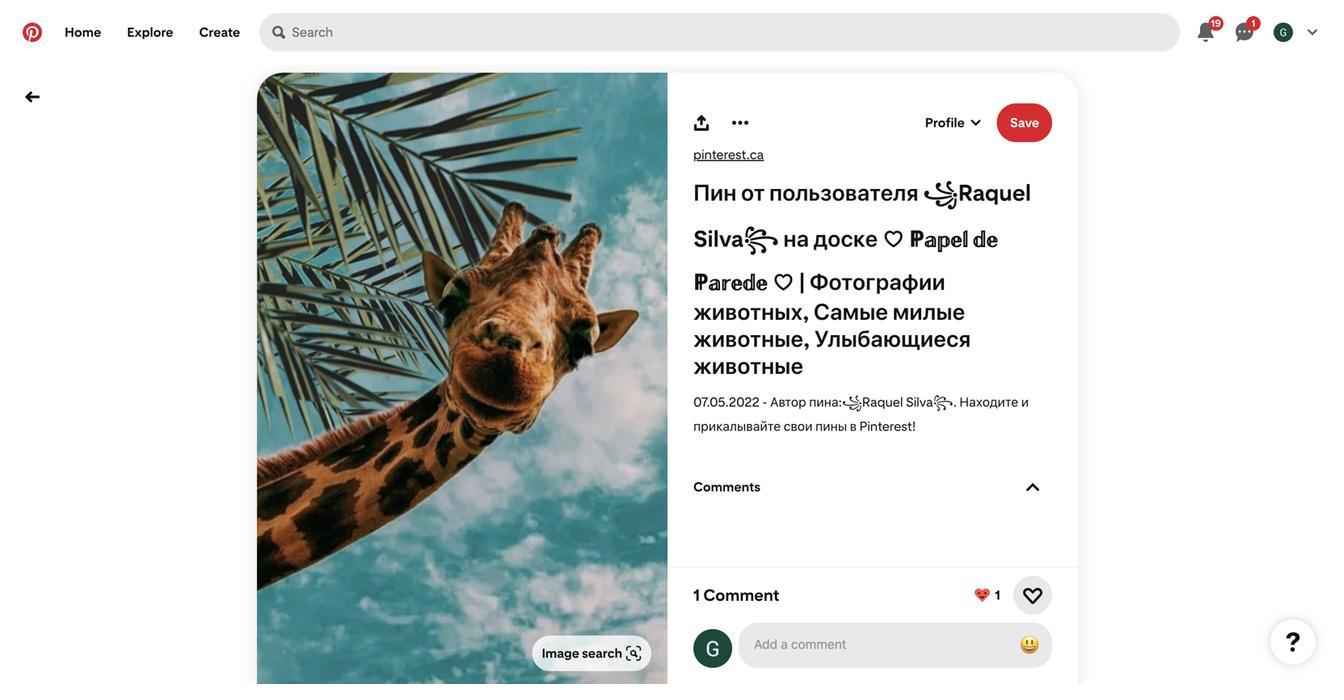 Task type: vqa. For each thing, say whether or not it's contained in the screenshot.
Vintage
no



Task type: locate. For each thing, give the bounding box(es) containing it.
home
[[65, 25, 101, 40]]

19 button
[[1187, 13, 1226, 52]]

доске
[[814, 226, 878, 252]]

♡ left |
[[773, 269, 795, 296]]

милые
[[893, 299, 966, 325]]

прикалывайте
[[694, 419, 781, 435]]

07.05.2022 - автор пина:꧁raquel silva꧂. находите и прикалывайте свои пины в pinterest!
[[694, 395, 1029, 435]]

ℙ𝕒𝕡𝕖𝕝
[[910, 226, 969, 252]]

1
[[1252, 17, 1256, 29], [694, 586, 701, 606], [996, 588, 1001, 604]]

click to shop image
[[626, 646, 642, 662]]

😃 button
[[741, 625, 1051, 667], [1014, 630, 1046, 662]]

улыбающиеся
[[815, 326, 971, 353]]

19
[[1212, 17, 1222, 29]]

животные
[[694, 353, 804, 380]]

Add a comment field
[[755, 637, 1001, 653]]

2 horizontal spatial 1
[[1252, 17, 1256, 29]]

0 horizontal spatial 1
[[694, 586, 701, 606]]

comments button
[[694, 480, 1053, 495]]

животных,
[[694, 299, 810, 325]]

пина:꧁raquel
[[810, 395, 904, 410]]

save
[[1011, 115, 1040, 131]]

в
[[850, 419, 857, 435]]

pinterest.ca link
[[694, 147, 764, 163]]

♡ left ℙ𝕒𝕡𝕖𝕝
[[883, 226, 905, 252]]

от
[[741, 180, 765, 206]]

search icon image
[[273, 26, 286, 39]]

самые
[[814, 299, 889, 325]]

пин от пользователя ꧁raquel silva꧂ на доске ♡ ℙ𝕒𝕡𝕖𝕝 𝕕𝕖 ℙ𝕒𝕣𝕖𝕕𝕖 ♡ | фотографии животных, самые милые животные, улыбающиеся животные link
[[694, 175, 1053, 380]]

1 left the comment
[[694, 586, 701, 606]]

1 left reaction icon
[[996, 588, 1001, 604]]

|
[[800, 269, 806, 296]]

pinterest!
[[860, 419, 917, 435]]

create link
[[186, 13, 253, 52]]

на
[[784, 226, 810, 252]]

1 button
[[1226, 13, 1265, 52]]

0 horizontal spatial ♡
[[773, 269, 795, 296]]

♡
[[883, 226, 905, 252], [773, 269, 795, 296]]

пользователя
[[770, 180, 919, 206]]

explore
[[127, 25, 173, 40]]

Search text field
[[292, 13, 1181, 52]]

1 horizontal spatial ♡
[[883, 226, 905, 252]]

и
[[1022, 395, 1029, 410]]

1 left greg robinson image
[[1252, 17, 1256, 29]]

1 vertical spatial ♡
[[773, 269, 795, 296]]



Task type: describe. For each thing, give the bounding box(es) containing it.
животные,
[[694, 326, 810, 353]]

1 horizontal spatial 1
[[996, 588, 1001, 604]]

search
[[582, 647, 623, 662]]

0 vertical spatial ♡
[[883, 226, 905, 252]]

꧁raquel
[[923, 180, 1032, 206]]

robinsongreg175 image
[[694, 630, 733, 669]]

save button
[[998, 104, 1053, 142]]

пин от пользователя ꧁raquel silva꧂ на доске ♡ ℙ𝕒𝕡𝕖𝕝 𝕕𝕖 ℙ𝕒𝕣𝕖𝕕𝕖 ♡ | фотографии животных, самые милые животные, улыбающиеся животные
[[694, 180, 1032, 380]]

image search
[[542, 647, 623, 662]]

create
[[199, 25, 240, 40]]

пины
[[816, 419, 848, 435]]

profile button
[[926, 104, 985, 142]]

𝕕𝕖
[[974, 226, 999, 252]]

07.05.2022
[[694, 395, 760, 410]]

expand icon image
[[1027, 481, 1040, 494]]

explore link
[[114, 13, 186, 52]]

select a board you want to save to image
[[972, 118, 981, 128]]

пин
[[694, 180, 737, 206]]

profile
[[926, 115, 965, 131]]

image
[[542, 647, 580, 662]]

находите
[[960, 395, 1019, 410]]

comment
[[704, 586, 780, 606]]

-
[[763, 395, 768, 410]]

home link
[[52, 13, 114, 52]]

comments
[[694, 480, 761, 495]]

1 comment
[[694, 586, 780, 606]]

image search button
[[532, 636, 652, 672]]

автор
[[771, 395, 807, 410]]

1 inside button
[[1252, 17, 1256, 29]]

silva꧂.
[[906, 395, 957, 410]]

greg robinson image
[[1274, 23, 1294, 42]]

😃
[[1020, 634, 1040, 657]]

свои
[[784, 419, 813, 435]]

фотографии
[[810, 269, 946, 296]]

pinterest.ca
[[694, 147, 764, 163]]

ℙ𝕒𝕣𝕖𝕕𝕖
[[694, 269, 768, 296]]

silva꧂
[[694, 226, 779, 252]]

reaction image
[[1024, 586, 1043, 606]]



